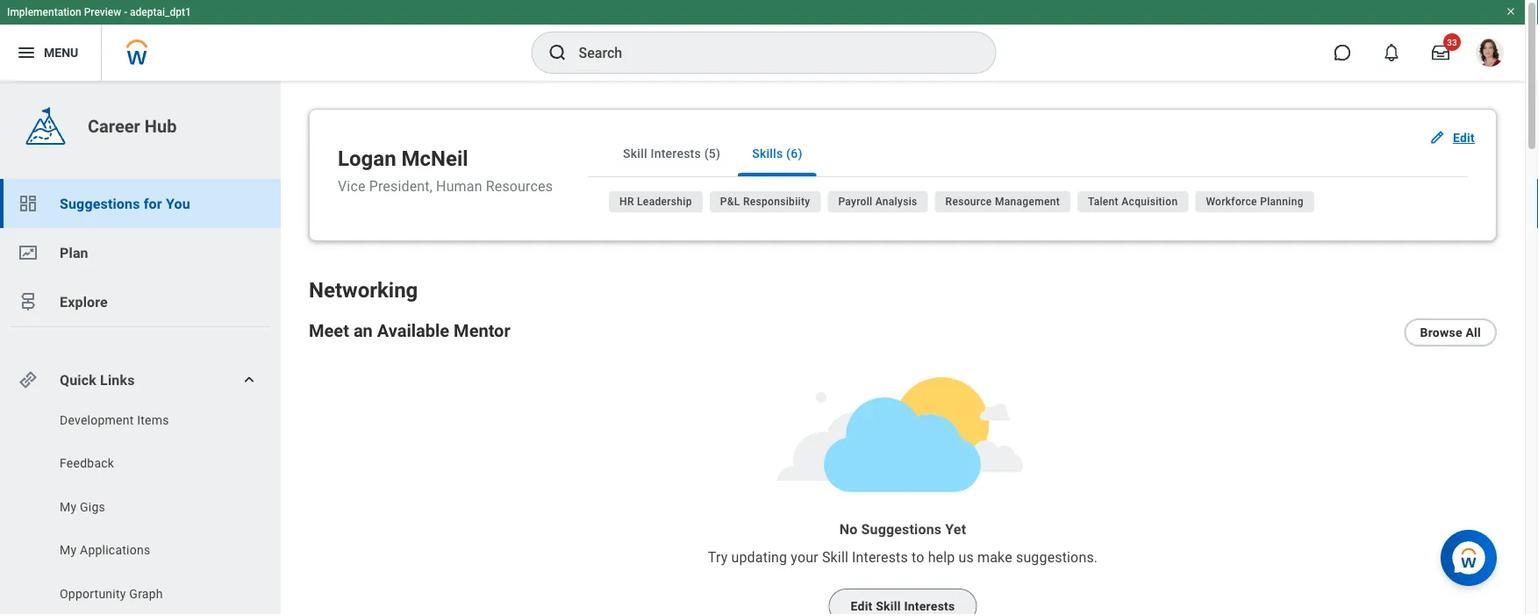 Task type: vqa. For each thing, say whether or not it's contained in the screenshot.
US
yes



Task type: describe. For each thing, give the bounding box(es) containing it.
opportunity
[[60, 587, 126, 601]]

you
[[166, 195, 190, 212]]

talent acquisition
[[1088, 196, 1178, 208]]

mentor
[[454, 320, 510, 341]]

updating
[[731, 549, 787, 566]]

(6)
[[786, 146, 803, 161]]

timeline milestone image
[[18, 291, 39, 312]]

management
[[995, 196, 1060, 208]]

edit for edit skill interests
[[851, 599, 873, 614]]

feedback link
[[58, 455, 238, 473]]

chevron up small image
[[240, 371, 258, 389]]

suggestions.
[[1016, 549, 1098, 566]]

list containing development items
[[0, 412, 281, 614]]

notifications large image
[[1383, 44, 1401, 61]]

-
[[124, 6, 127, 18]]

interests inside button
[[651, 146, 701, 161]]

no suggestions yet
[[840, 521, 966, 538]]

human
[[436, 178, 482, 195]]

menu
[[44, 45, 78, 60]]

to
[[912, 549, 924, 566]]

dashboard image
[[18, 193, 39, 214]]

inbox large image
[[1432, 44, 1450, 61]]

1 vertical spatial interests
[[852, 549, 908, 566]]

for
[[144, 195, 162, 212]]

us
[[959, 549, 974, 566]]

planning
[[1260, 196, 1304, 208]]

explore
[[60, 294, 108, 310]]

development items
[[60, 413, 169, 427]]

hr
[[620, 196, 634, 208]]

feedback
[[60, 456, 114, 471]]

edit button
[[1422, 120, 1486, 155]]

quick links
[[60, 372, 135, 388]]

33 button
[[1422, 33, 1461, 72]]

workforce
[[1206, 196, 1257, 208]]

workforce planning
[[1206, 196, 1304, 208]]

make
[[978, 549, 1013, 566]]

resources
[[486, 178, 553, 195]]

onboarding home image
[[18, 242, 39, 263]]

skill inside skill interests (5) button
[[623, 146, 647, 161]]

33
[[1447, 37, 1457, 47]]

1 vertical spatial skill
[[822, 549, 849, 566]]

payroll
[[838, 196, 873, 208]]

list containing suggestions for you
[[0, 179, 281, 326]]

available
[[377, 320, 449, 341]]

browse all
[[1420, 325, 1481, 340]]

opportunity graph link
[[58, 585, 238, 603]]

graph
[[129, 587, 163, 601]]

my gigs link
[[58, 498, 238, 516]]

browse all link
[[1404, 319, 1497, 347]]

profile logan mcneil image
[[1476, 39, 1504, 70]]

career
[[88, 116, 140, 136]]

career hub
[[88, 116, 177, 136]]

implementation preview -   adeptai_dpt1
[[7, 6, 191, 18]]

edit skill interests button
[[829, 589, 977, 614]]

skills (6)
[[752, 146, 803, 161]]

my for my applications
[[60, 543, 77, 558]]

hub
[[145, 116, 177, 136]]

acquisition
[[1122, 196, 1178, 208]]

close environment banner image
[[1506, 6, 1516, 17]]

p&l responsibiity
[[720, 196, 810, 208]]

my gigs
[[60, 500, 105, 514]]

logan mcneil vice president, human resources
[[338, 146, 553, 195]]

adeptai_dpt1
[[130, 6, 191, 18]]

an
[[354, 320, 373, 341]]

interests inside button
[[904, 599, 955, 614]]



Task type: locate. For each thing, give the bounding box(es) containing it.
hr leadership
[[620, 196, 692, 208]]

justify image
[[16, 42, 37, 63]]

tab list containing skill interests (5)
[[588, 131, 1468, 177]]

suggestions up try updating your skill interests to help us make suggestions. at the bottom
[[861, 521, 942, 538]]

help
[[928, 549, 955, 566]]

1 my from the top
[[60, 500, 77, 514]]

0 horizontal spatial suggestions
[[60, 195, 140, 212]]

browse
[[1420, 325, 1463, 340]]

0 vertical spatial my
[[60, 500, 77, 514]]

preview
[[84, 6, 121, 18]]

0 horizontal spatial edit
[[851, 599, 873, 614]]

list
[[0, 179, 281, 326], [0, 412, 281, 614]]

0 vertical spatial list
[[0, 179, 281, 326]]

meet
[[309, 320, 349, 341]]

1 vertical spatial suggestions
[[861, 521, 942, 538]]

2 my from the top
[[60, 543, 77, 558]]

0 vertical spatial suggestions
[[60, 195, 140, 212]]

suggestions
[[60, 195, 140, 212], [861, 521, 942, 538]]

p&l
[[720, 196, 740, 208]]

edit inside button
[[1453, 131, 1475, 145]]

meet an available mentor
[[309, 320, 510, 341]]

1 vertical spatial my
[[60, 543, 77, 558]]

search image
[[547, 42, 568, 63]]

leadership
[[637, 196, 692, 208]]

skill interests (5) button
[[609, 131, 735, 176]]

development
[[60, 413, 134, 427]]

1 horizontal spatial edit
[[1453, 131, 1475, 145]]

yet
[[945, 521, 966, 538]]

development items link
[[58, 412, 238, 429]]

opportunity graph
[[60, 587, 163, 601]]

edit for edit
[[1453, 131, 1475, 145]]

skill interests (5)
[[623, 146, 721, 161]]

my left "gigs"
[[60, 500, 77, 514]]

suggestions for you
[[60, 195, 190, 212]]

edit
[[1453, 131, 1475, 145], [851, 599, 873, 614]]

try updating your skill interests to help us make suggestions.
[[708, 549, 1098, 566]]

your
[[791, 549, 819, 566]]

edit right edit image
[[1453, 131, 1475, 145]]

applications
[[80, 543, 150, 558]]

tab list
[[588, 131, 1468, 177]]

edit image
[[1429, 129, 1446, 147]]

no
[[840, 521, 858, 538]]

edit skill interests
[[851, 599, 955, 614]]

logan
[[338, 146, 396, 171]]

suggestions inside list
[[60, 195, 140, 212]]

president,
[[369, 178, 433, 195]]

explore link
[[0, 277, 281, 326]]

my applications link
[[58, 542, 238, 559]]

talent
[[1088, 196, 1119, 208]]

my
[[60, 500, 77, 514], [60, 543, 77, 558]]

responsibiity
[[743, 196, 810, 208]]

mcneil
[[402, 146, 468, 171]]

0 vertical spatial interests
[[651, 146, 701, 161]]

try
[[708, 549, 728, 566]]

interests down no suggestions yet
[[852, 549, 908, 566]]

quick links element
[[18, 362, 267, 398]]

2 horizontal spatial skill
[[876, 599, 901, 614]]

1 vertical spatial edit
[[851, 599, 873, 614]]

plan
[[60, 244, 88, 261]]

vice
[[338, 178, 366, 195]]

my for my gigs
[[60, 500, 77, 514]]

link image
[[18, 369, 39, 391]]

skill down try updating your skill interests to help us make suggestions. at the bottom
[[876, 599, 901, 614]]

skill inside edit skill interests button
[[876, 599, 901, 614]]

payroll analysis
[[838, 196, 918, 208]]

networking
[[309, 278, 418, 303]]

my down my gigs
[[60, 543, 77, 558]]

skill up hr
[[623, 146, 647, 161]]

analysis
[[876, 196, 918, 208]]

1 list from the top
[[0, 179, 281, 326]]

2 vertical spatial interests
[[904, 599, 955, 614]]

1 horizontal spatial suggestions
[[861, 521, 942, 538]]

2 vertical spatial skill
[[876, 599, 901, 614]]

menu button
[[0, 25, 101, 81]]

edit down try updating your skill interests to help us make suggestions. at the bottom
[[851, 599, 873, 614]]

suggestions left for at the left of the page
[[60, 195, 140, 212]]

edit inside button
[[851, 599, 873, 614]]

skills (6) button
[[738, 131, 817, 176]]

1 horizontal spatial skill
[[822, 549, 849, 566]]

0 vertical spatial edit
[[1453, 131, 1475, 145]]

all
[[1466, 325, 1481, 340]]

resource
[[946, 196, 992, 208]]

2 list from the top
[[0, 412, 281, 614]]

items
[[137, 413, 169, 427]]

Search Workday  search field
[[579, 33, 960, 72]]

quick
[[60, 372, 96, 388]]

0 horizontal spatial skill
[[623, 146, 647, 161]]

plan link
[[0, 228, 281, 277]]

suggestions for you link
[[0, 179, 281, 228]]

1 vertical spatial list
[[0, 412, 281, 614]]

interests left (5)
[[651, 146, 701, 161]]

skill right your
[[822, 549, 849, 566]]

skill
[[623, 146, 647, 161], [822, 549, 849, 566], [876, 599, 901, 614]]

skills
[[752, 146, 783, 161]]

gigs
[[80, 500, 105, 514]]

menu banner
[[0, 0, 1525, 81]]

interests down 'to'
[[904, 599, 955, 614]]

my applications
[[60, 543, 150, 558]]

(5)
[[704, 146, 721, 161]]

0 vertical spatial skill
[[623, 146, 647, 161]]

resource management
[[946, 196, 1060, 208]]

links
[[100, 372, 135, 388]]

interests
[[651, 146, 701, 161], [852, 549, 908, 566], [904, 599, 955, 614]]

implementation
[[7, 6, 81, 18]]



